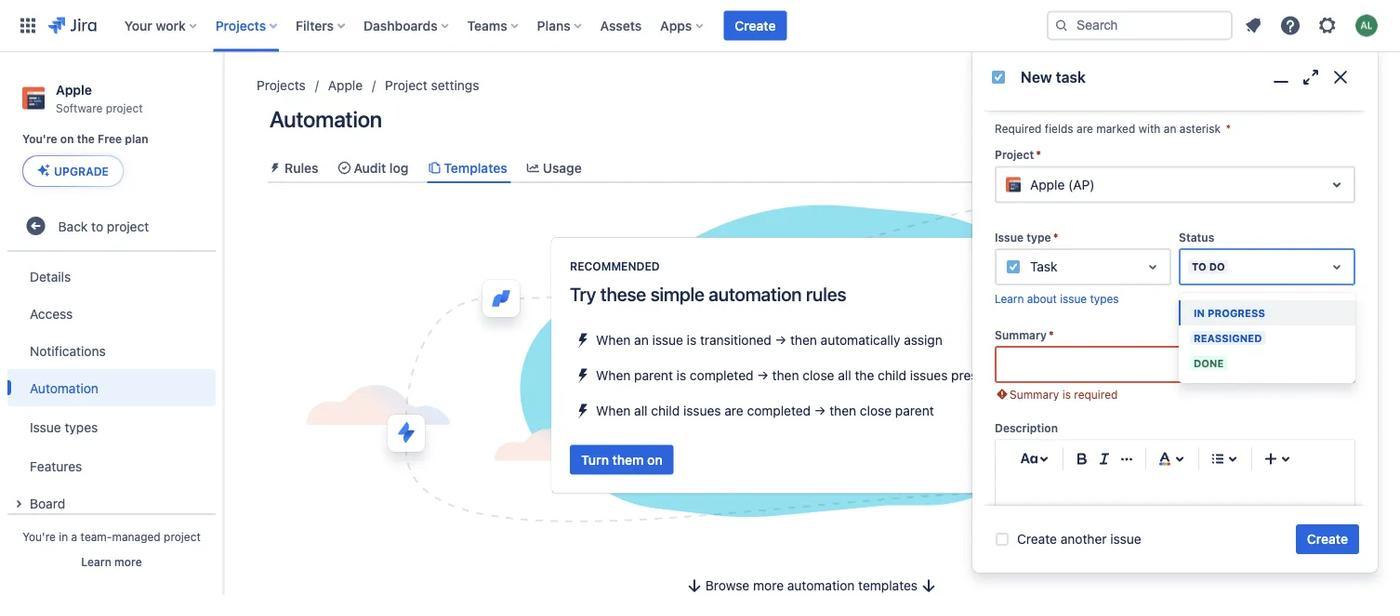 Task type: locate. For each thing, give the bounding box(es) containing it.
parent
[[635, 368, 673, 383], [896, 403, 935, 418]]

automation
[[709, 283, 802, 305], [788, 578, 855, 593]]

features
[[30, 458, 82, 474]]

global administration
[[1075, 111, 1206, 127]]

project right to
[[107, 218, 149, 234]]

administration
[[1118, 111, 1206, 127]]

more down managed
[[115, 555, 142, 568]]

1 vertical spatial then
[[773, 368, 800, 383]]

automation down notifications on the left of page
[[30, 380, 99, 396]]

the left free
[[77, 132, 95, 145]]

0 horizontal spatial apple
[[56, 82, 92, 97]]

close
[[803, 368, 835, 383], [860, 403, 892, 418]]

0 vertical spatial parent
[[635, 368, 673, 383]]

work
[[156, 18, 186, 33]]

description
[[995, 421, 1059, 434]]

1 vertical spatial are
[[725, 403, 744, 418]]

0 horizontal spatial child
[[651, 403, 680, 418]]

automation left templates
[[788, 578, 855, 593]]

when parent is completed → then close all the child issues present
[[596, 368, 998, 383]]

1 vertical spatial when
[[596, 368, 631, 383]]

1 horizontal spatial the
[[855, 368, 875, 383]]

1 horizontal spatial are
[[1077, 121, 1094, 134]]

summary down about
[[995, 328, 1047, 341]]

apple inside apple software project
[[56, 82, 92, 97]]

summary *
[[995, 328, 1055, 341]]

templates image
[[427, 161, 442, 175]]

→ up when all child issues are completed → then close parent at the bottom
[[758, 368, 769, 383]]

then down when parent is completed → then close all the child issues present
[[830, 403, 857, 418]]

more right browse
[[754, 578, 784, 593]]

software
[[56, 101, 103, 114]]

learn for learn about issue types
[[995, 292, 1025, 305]]

1 horizontal spatial issues
[[911, 368, 948, 383]]

the down the automatically
[[855, 368, 875, 383]]

templates
[[444, 160, 508, 175]]

more
[[115, 555, 142, 568], [754, 578, 784, 593]]

you're
[[22, 132, 57, 145], [22, 530, 56, 543]]

required
[[995, 121, 1042, 134]]

is left required
[[1063, 387, 1072, 401]]

2 horizontal spatial →
[[815, 403, 827, 418]]

fields
[[1045, 121, 1074, 134]]

with
[[1139, 121, 1161, 134]]

0 vertical spatial the
[[77, 132, 95, 145]]

issue up features
[[30, 419, 61, 435]]

teams button
[[462, 11, 526, 40]]

summary up description
[[1010, 387, 1060, 401]]

open image
[[1142, 255, 1165, 278], [1327, 255, 1349, 278]]

0 horizontal spatial issue
[[30, 419, 61, 435]]

3 when from the top
[[596, 403, 631, 418]]

features link
[[7, 448, 216, 485]]

rules
[[807, 283, 847, 305]]

task
[[1031, 259, 1058, 274]]

projects inside dropdown button
[[216, 18, 266, 33]]

2 horizontal spatial apple
[[1031, 176, 1065, 192]]

project inside apple software project
[[106, 101, 143, 114]]

issue
[[1061, 292, 1088, 305], [653, 332, 684, 348], [1111, 532, 1142, 547]]

1 vertical spatial an
[[635, 332, 649, 348]]

transitioned
[[700, 332, 772, 348]]

these
[[601, 283, 647, 305]]

when
[[596, 332, 631, 348], [596, 368, 631, 383], [596, 403, 631, 418]]

automation
[[270, 106, 382, 132], [30, 380, 99, 396]]

1 vertical spatial summary
[[1010, 387, 1060, 401]]

new task image
[[992, 70, 1007, 85]]

project
[[385, 78, 428, 93], [995, 148, 1035, 161]]

completed down when parent is completed → then close all the child issues present
[[748, 403, 811, 418]]

more for browse
[[754, 578, 784, 593]]

0 horizontal spatial open image
[[1142, 255, 1165, 278]]

project left settings
[[385, 78, 428, 93]]

0 vertical spatial summary
[[995, 328, 1047, 341]]

0 horizontal spatial types
[[65, 419, 98, 435]]

1 horizontal spatial →
[[776, 332, 787, 348]]

0 horizontal spatial learn
[[81, 555, 111, 568]]

issue inside group
[[30, 419, 61, 435]]

1 horizontal spatial more
[[754, 578, 784, 593]]

0 vertical spatial close
[[803, 368, 835, 383]]

2 open image from the left
[[1327, 255, 1349, 278]]

0 horizontal spatial on
[[60, 132, 74, 145]]

2 when from the top
[[596, 368, 631, 383]]

open image down open icon
[[1327, 255, 1349, 278]]

issue right about
[[1061, 292, 1088, 305]]

your work button
[[119, 11, 204, 40]]

banner containing your work
[[0, 0, 1401, 52]]

apple for apple (ap)
[[1031, 176, 1065, 192]]

are down transitioned
[[725, 403, 744, 418]]

→ down when parent is completed → then close all the child issues present
[[815, 403, 827, 418]]

project down required
[[995, 148, 1035, 161]]

parent down simple
[[635, 368, 673, 383]]

0 vertical spatial project
[[385, 78, 428, 93]]

issue for issue types
[[30, 419, 61, 435]]

open image left to
[[1142, 255, 1165, 278]]

1 horizontal spatial open image
[[1327, 255, 1349, 278]]

learn inside button
[[81, 555, 111, 568]]

lists image
[[1207, 447, 1230, 470]]

are right fields
[[1077, 121, 1094, 134]]

tab list
[[260, 153, 1364, 183]]

1 horizontal spatial learn
[[995, 292, 1025, 305]]

learn
[[995, 292, 1025, 305], [81, 555, 111, 568]]

all down the automatically
[[838, 368, 852, 383]]

0 vertical spatial projects
[[216, 18, 266, 33]]

you're up upgrade button
[[22, 132, 57, 145]]

1 horizontal spatial apple
[[328, 78, 363, 93]]

1 vertical spatial projects
[[257, 78, 306, 93]]

types right about
[[1091, 292, 1120, 305]]

* down learn about issue types link
[[1049, 328, 1055, 341]]

summary
[[995, 328, 1047, 341], [1010, 387, 1060, 401]]

0 horizontal spatial issue
[[653, 332, 684, 348]]

1 horizontal spatial close
[[860, 403, 892, 418]]

issue for is
[[653, 332, 684, 348]]

0 vertical spatial you're
[[22, 132, 57, 145]]

2 vertical spatial →
[[815, 403, 827, 418]]

1 vertical spatial project
[[995, 148, 1035, 161]]

1 horizontal spatial types
[[1091, 292, 1120, 305]]

issues down the assign
[[911, 368, 948, 383]]

1 vertical spatial issues
[[684, 403, 721, 418]]

create button inside "primary" element
[[724, 11, 787, 40]]

1 when from the top
[[596, 332, 631, 348]]

when all child issues are completed → then close parent
[[596, 403, 935, 418]]

child up the turn them on
[[651, 403, 680, 418]]

is
[[687, 332, 697, 348], [677, 368, 687, 383], [1063, 387, 1072, 401]]

1 vertical spatial learn
[[81, 555, 111, 568]]

apple right projects link
[[328, 78, 363, 93]]

project for back to project
[[107, 218, 149, 234]]

expand image
[[7, 493, 30, 516]]

help image
[[1280, 14, 1302, 37]]

then up when parent is completed → then close all the child issues present
[[791, 332, 818, 348]]

1 horizontal spatial issue
[[1061, 292, 1088, 305]]

0 horizontal spatial close
[[803, 368, 835, 383]]

projects up sidebar navigation icon
[[216, 18, 266, 33]]

back
[[58, 218, 88, 234]]

0 horizontal spatial automation
[[30, 380, 99, 396]]

projects button
[[210, 11, 285, 40]]

0 horizontal spatial create button
[[724, 11, 787, 40]]

→ up when parent is completed → then close all the child issues present
[[776, 332, 787, 348]]

learn down team-
[[81, 555, 111, 568]]

your
[[124, 18, 152, 33]]

an
[[1164, 121, 1177, 134], [635, 332, 649, 348]]

project settings link
[[385, 74, 479, 97]]

1 vertical spatial all
[[635, 403, 648, 418]]

issue down simple
[[653, 332, 684, 348]]

apple software project
[[56, 82, 143, 114]]

0 vertical spatial →
[[776, 332, 787, 348]]

types inside group
[[65, 419, 98, 435]]

0 vertical spatial an
[[1164, 121, 1177, 134]]

minimize image
[[1271, 66, 1293, 88]]

done
[[1194, 357, 1225, 369]]

0 vertical spatial child
[[878, 368, 907, 383]]

2 vertical spatial when
[[596, 403, 631, 418]]

create
[[735, 18, 776, 33], [1237, 111, 1278, 127], [1018, 532, 1058, 547], [1308, 532, 1349, 547]]

1 vertical spatial you're
[[22, 530, 56, 543]]

1 vertical spatial completed
[[748, 403, 811, 418]]

apple for apple
[[328, 78, 363, 93]]

2 horizontal spatial issue
[[1111, 532, 1142, 547]]

0 vertical spatial is
[[687, 332, 697, 348]]

an down these
[[635, 332, 649, 348]]

browse more automation templates
[[706, 578, 918, 593]]

(ap)
[[1069, 176, 1095, 192]]

project up plan
[[106, 101, 143, 114]]

1 vertical spatial automation
[[30, 380, 99, 396]]

issues down transitioned
[[684, 403, 721, 418]]

0 vertical spatial issue
[[1061, 292, 1088, 305]]

banner
[[0, 0, 1401, 52]]

0 vertical spatial more
[[115, 555, 142, 568]]

is left transitioned
[[687, 332, 697, 348]]

an right with at top
[[1164, 121, 1177, 134]]

0 vertical spatial create button
[[724, 11, 787, 40]]

0 vertical spatial project
[[106, 101, 143, 114]]

summary for summary *
[[995, 328, 1047, 341]]

rules image
[[268, 161, 283, 175]]

learn more button
[[81, 554, 142, 569]]

completed down transitioned
[[690, 368, 754, 383]]

1 horizontal spatial automation
[[270, 106, 382, 132]]

types up features
[[65, 419, 98, 435]]

* right type
[[1054, 230, 1059, 243]]

apps button
[[655, 11, 711, 40]]

status
[[1180, 230, 1215, 243]]

apps
[[661, 18, 692, 33]]

are
[[1077, 121, 1094, 134], [725, 403, 744, 418]]

child down the assign
[[878, 368, 907, 383]]

apple up software
[[56, 82, 92, 97]]

try
[[570, 283, 596, 305]]

team-
[[81, 530, 112, 543]]

create button
[[724, 11, 787, 40], [1297, 525, 1360, 554]]

on up upgrade button
[[60, 132, 74, 145]]

1 vertical spatial parent
[[896, 403, 935, 418]]

projects right sidebar navigation icon
[[257, 78, 306, 93]]

Description - Main content area, start typing to enter text. text field
[[1022, 500, 1329, 544]]

filters button
[[290, 11, 353, 40]]

1 horizontal spatial child
[[878, 368, 907, 383]]

1 horizontal spatial create button
[[1297, 525, 1360, 554]]

more inside button
[[115, 555, 142, 568]]

in
[[1194, 307, 1206, 319]]

automation down apple 'link'
[[270, 106, 382, 132]]

1 vertical spatial more
[[754, 578, 784, 593]]

create rule
[[1237, 111, 1305, 127]]

jira image
[[48, 14, 97, 37], [48, 14, 97, 37]]

italic ⌘i image
[[1094, 447, 1116, 470]]

1 vertical spatial issue
[[30, 419, 61, 435]]

type
[[1027, 230, 1052, 243]]

the
[[77, 132, 95, 145], [855, 368, 875, 383]]

issue for issue type *
[[995, 230, 1024, 243]]

appswitcher icon image
[[17, 14, 39, 37]]

details
[[30, 269, 71, 284]]

audit log image
[[337, 161, 352, 175]]

0 vertical spatial issue
[[995, 230, 1024, 243]]

0 vertical spatial issues
[[911, 368, 948, 383]]

apple left (ap)
[[1031, 176, 1065, 192]]

summary for summary is required
[[1010, 387, 1060, 401]]

0 vertical spatial automation
[[270, 106, 382, 132]]

project right managed
[[164, 530, 201, 543]]

1 horizontal spatial on
[[648, 452, 663, 468]]

issue right another
[[1111, 532, 1142, 547]]

learn left about
[[995, 292, 1025, 305]]

0 vertical spatial all
[[838, 368, 852, 383]]

parent down the assign
[[896, 403, 935, 418]]

then
[[791, 332, 818, 348], [773, 368, 800, 383], [830, 403, 857, 418]]

automation link
[[7, 369, 216, 407]]

group
[[7, 252, 216, 595]]

issue left type
[[995, 230, 1024, 243]]

2 vertical spatial issue
[[1111, 532, 1142, 547]]

automation up when an issue is transitioned → then automatically assign
[[709, 283, 802, 305]]

1 vertical spatial types
[[65, 419, 98, 435]]

Search field
[[1047, 11, 1234, 40]]

→
[[776, 332, 787, 348], [758, 368, 769, 383], [815, 403, 827, 418]]

free
[[98, 132, 122, 145]]

then down when an issue is transitioned → then automatically assign
[[773, 368, 800, 383]]

1 horizontal spatial issue
[[995, 230, 1024, 243]]

more for learn
[[115, 555, 142, 568]]

1 vertical spatial on
[[648, 452, 663, 468]]

learn about issue types
[[995, 292, 1120, 305]]

0 horizontal spatial all
[[635, 403, 648, 418]]

learn more
[[81, 555, 142, 568]]

2 you're from the top
[[22, 530, 56, 543]]

reassigned
[[1194, 332, 1263, 344]]

1 you're from the top
[[22, 132, 57, 145]]

is down simple
[[677, 368, 687, 383]]

1 vertical spatial issue
[[653, 332, 684, 348]]

0 horizontal spatial more
[[115, 555, 142, 568]]

simple
[[651, 283, 705, 305]]

you're left in
[[22, 530, 56, 543]]

filters
[[296, 18, 334, 33]]

0 horizontal spatial project
[[385, 78, 428, 93]]

2 vertical spatial is
[[1063, 387, 1072, 401]]

0 horizontal spatial issues
[[684, 403, 721, 418]]

create another issue
[[1018, 532, 1142, 547]]

0 vertical spatial when
[[596, 332, 631, 348]]

None text field
[[997, 348, 1354, 381]]

1 horizontal spatial parent
[[896, 403, 935, 418]]

discard & close image
[[1330, 66, 1353, 88]]

on right them at bottom left
[[648, 452, 663, 468]]

1 horizontal spatial project
[[995, 148, 1035, 161]]

0 horizontal spatial are
[[725, 403, 744, 418]]

all up them at bottom left
[[635, 403, 648, 418]]

1 vertical spatial project
[[107, 218, 149, 234]]

usage image
[[526, 161, 541, 175]]

project for apple software project
[[106, 101, 143, 114]]



Task type: vqa. For each thing, say whether or not it's contained in the screenshot.
Email
no



Task type: describe. For each thing, give the bounding box(es) containing it.
0 vertical spatial then
[[791, 332, 818, 348]]

learn about issue types link
[[995, 292, 1120, 305]]

go full screen image
[[1301, 66, 1323, 88]]

to
[[91, 218, 103, 234]]

1 horizontal spatial an
[[1164, 121, 1177, 134]]

in progress
[[1194, 307, 1266, 319]]

0 vertical spatial on
[[60, 132, 74, 145]]

when for when an issue is transitioned → then automatically assign
[[596, 332, 631, 348]]

plan
[[125, 132, 148, 145]]

new task
[[1021, 68, 1087, 86]]

notifications link
[[7, 332, 216, 369]]

projects link
[[257, 74, 306, 97]]

1 vertical spatial the
[[855, 368, 875, 383]]

another
[[1061, 532, 1107, 547]]

your work
[[124, 18, 186, 33]]

1 vertical spatial is
[[677, 368, 687, 383]]

global administration link
[[1064, 104, 1218, 134]]

you're for you're on the free plan
[[22, 132, 57, 145]]

projects for projects dropdown button
[[216, 18, 266, 33]]

access link
[[7, 295, 216, 332]]

board button
[[7, 485, 216, 522]]

turn them on
[[581, 452, 663, 468]]

in
[[59, 530, 68, 543]]

assets
[[601, 18, 642, 33]]

0 horizontal spatial →
[[758, 368, 769, 383]]

search image
[[1055, 18, 1070, 33]]

when for when parent is completed → then close all the child issues present
[[596, 368, 631, 383]]

do
[[1210, 260, 1226, 273]]

task
[[1056, 68, 1087, 86]]

apple (ap)
[[1031, 176, 1095, 192]]

back to project link
[[7, 208, 216, 245]]

required fields are marked with an asterisk *
[[995, 121, 1232, 134]]

when an issue is transitioned → then automatically assign
[[596, 332, 943, 348]]

a
[[71, 530, 77, 543]]

rule
[[1282, 111, 1305, 127]]

dashboards
[[364, 18, 438, 33]]

usage
[[543, 160, 582, 175]]

0 vertical spatial completed
[[690, 368, 754, 383]]

more formatting image
[[1116, 447, 1139, 470]]

text styles image
[[1019, 447, 1041, 470]]

about
[[1028, 292, 1058, 305]]

1 open image from the left
[[1142, 255, 1165, 278]]

1 vertical spatial automation
[[788, 578, 855, 593]]

projects for projects link
[[257, 78, 306, 93]]

them
[[613, 452, 644, 468]]

0 horizontal spatial parent
[[635, 368, 673, 383]]

you're for you're in a team-managed project
[[22, 530, 56, 543]]

bold ⌘b image
[[1072, 447, 1094, 470]]

assets link
[[595, 11, 648, 40]]

audit log
[[354, 160, 409, 175]]

0 vertical spatial are
[[1077, 121, 1094, 134]]

to do
[[1193, 260, 1226, 273]]

marked
[[1097, 121, 1136, 134]]

when for when all child issues are completed → then close parent
[[596, 403, 631, 418]]

turn
[[581, 452, 609, 468]]

issue type *
[[995, 230, 1059, 243]]

details link
[[7, 258, 216, 295]]

create inside "primary" element
[[735, 18, 776, 33]]

access
[[30, 306, 73, 321]]

issue for types
[[1061, 292, 1088, 305]]

1 vertical spatial close
[[860, 403, 892, 418]]

dashboards button
[[358, 11, 456, 40]]

2 vertical spatial project
[[164, 530, 201, 543]]

2 vertical spatial then
[[830, 403, 857, 418]]

* right asterisk
[[1227, 121, 1232, 134]]

settings image
[[1317, 14, 1340, 37]]

upgrade
[[54, 165, 109, 178]]

learn for learn more
[[81, 555, 111, 568]]

issue types
[[30, 419, 98, 435]]

automatically
[[821, 332, 901, 348]]

1 vertical spatial child
[[651, 403, 680, 418]]

notifications
[[30, 343, 106, 358]]

project *
[[995, 148, 1042, 161]]

templates
[[859, 578, 918, 593]]

present
[[952, 368, 998, 383]]

0 horizontal spatial an
[[635, 332, 649, 348]]

primary element
[[11, 0, 1047, 52]]

1 vertical spatial create button
[[1297, 525, 1360, 554]]

global
[[1075, 111, 1115, 127]]

progress
[[1208, 307, 1266, 319]]

back to project
[[58, 218, 149, 234]]

plans button
[[532, 11, 589, 40]]

0 horizontal spatial the
[[77, 132, 95, 145]]

your profile and settings image
[[1356, 14, 1379, 37]]

tab list containing rules
[[260, 153, 1364, 183]]

to
[[1193, 260, 1207, 273]]

0 vertical spatial automation
[[709, 283, 802, 305]]

teams
[[468, 18, 508, 33]]

recommended
[[570, 260, 660, 273]]

sidebar navigation image
[[203, 74, 244, 112]]

turn them on button
[[570, 445, 674, 475]]

new
[[1021, 68, 1053, 86]]

audit
[[354, 160, 386, 175]]

project settings
[[385, 78, 479, 93]]

try these simple automation rules
[[570, 283, 847, 305]]

* down required
[[1036, 148, 1042, 161]]

asterisk
[[1180, 121, 1222, 134]]

you're on the free plan
[[22, 132, 148, 145]]

browse
[[706, 578, 750, 593]]

open image
[[1327, 173, 1349, 195]]

project for project *
[[995, 148, 1035, 161]]

error image
[[995, 387, 1010, 401]]

log
[[390, 160, 409, 175]]

apple for apple software project
[[56, 82, 92, 97]]

notifications image
[[1243, 14, 1265, 37]]

group containing details
[[7, 252, 216, 595]]

project for project settings
[[385, 78, 428, 93]]

apple link
[[328, 74, 363, 97]]

create rule button
[[1226, 104, 1316, 134]]

rules
[[285, 160, 319, 175]]

required
[[1075, 387, 1119, 401]]

managed
[[112, 530, 161, 543]]

assign
[[904, 332, 943, 348]]

on inside button
[[648, 452, 663, 468]]

0 vertical spatial types
[[1091, 292, 1120, 305]]

issue types link
[[7, 407, 216, 448]]

summary is required
[[1010, 387, 1119, 401]]



